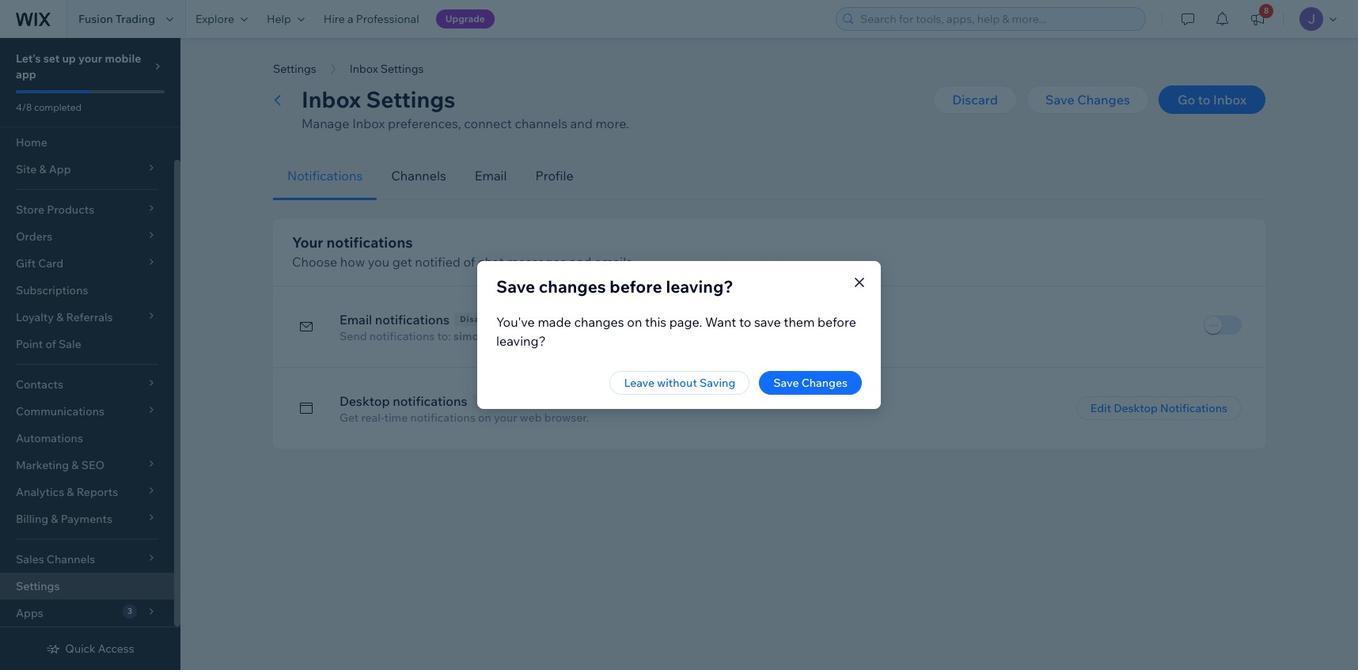 Task type: locate. For each thing, give the bounding box(es) containing it.
1 vertical spatial your
[[494, 411, 518, 425]]

save changes before leaving?
[[496, 276, 734, 297]]

fusion
[[78, 12, 113, 26]]

1 vertical spatial changes
[[574, 314, 624, 330]]

save changes for the left save changes button
[[774, 376, 848, 390]]

discard
[[953, 92, 998, 108]]

0 horizontal spatial your
[[78, 51, 102, 66]]

1 vertical spatial before
[[818, 314, 857, 330]]

of
[[464, 254, 475, 270], [45, 337, 56, 352]]

0 horizontal spatial to
[[740, 314, 752, 330]]

before inside you've made changes on this page. want to save them before leaving?
[[818, 314, 857, 330]]

to:
[[437, 329, 451, 344]]

notifications for email
[[375, 312, 450, 328]]

of inside sidebar element
[[45, 337, 56, 352]]

on left web
[[478, 411, 492, 425]]

disabled up get real-time notifications on your web browser. on the left bottom of page
[[478, 396, 518, 406]]

point
[[16, 337, 43, 352]]

0 horizontal spatial email
[[340, 312, 372, 328]]

settings button
[[265, 57, 324, 81]]

1 horizontal spatial save changes button
[[1027, 86, 1150, 114]]

inbox settings manage inbox preferences, connect channels and more.
[[302, 86, 629, 131]]

8
[[1264, 6, 1269, 16]]

2 horizontal spatial email
[[692, 329, 720, 344]]

desktop right edit
[[1114, 401, 1158, 416]]

subscriptions
[[16, 283, 88, 298]]

go to inbox button
[[1159, 86, 1266, 114]]

notifications for desktop
[[393, 394, 468, 409]]

mobile
[[105, 51, 141, 66]]

professional
[[356, 12, 419, 26]]

notified
[[415, 254, 461, 270]]

automations link
[[0, 425, 174, 452]]

desktop inside 'button'
[[1114, 401, 1158, 416]]

notifications
[[327, 234, 413, 252], [375, 312, 450, 328], [370, 329, 435, 344], [393, 394, 468, 409], [410, 411, 476, 425]]

send notifications to: simonjacob477@gmail.com change account email
[[340, 329, 720, 344]]

changes down save changes before leaving?
[[574, 314, 624, 330]]

email for email notifications
[[340, 312, 372, 328]]

and left more.
[[571, 116, 593, 131]]

1 horizontal spatial save changes
[[1046, 92, 1131, 108]]

changes up made
[[539, 276, 606, 297]]

notifications down desktop notifications
[[410, 411, 476, 425]]

leaving? up the page.
[[666, 276, 734, 297]]

before right them
[[818, 314, 857, 330]]

inbox inside 'button'
[[1214, 92, 1247, 108]]

changes for the top save changes button
[[1078, 92, 1131, 108]]

change
[[603, 329, 644, 344]]

point of sale
[[16, 337, 81, 352]]

0 vertical spatial save
[[1046, 92, 1075, 108]]

app
[[16, 67, 36, 82]]

to
[[1199, 92, 1211, 108], [740, 314, 752, 330]]

you've made changes on this page. want to save them before leaving?
[[496, 314, 857, 349]]

settings inside button
[[381, 62, 424, 76]]

1 vertical spatial and
[[569, 254, 592, 270]]

1 horizontal spatial to
[[1199, 92, 1211, 108]]

notifications up you
[[327, 234, 413, 252]]

inbox
[[350, 62, 378, 76], [302, 86, 361, 113], [1214, 92, 1247, 108], [352, 116, 385, 131]]

1 vertical spatial changes
[[802, 376, 848, 390]]

1 vertical spatial leaving?
[[496, 333, 546, 349]]

settings
[[273, 62, 316, 76], [381, 62, 424, 76], [366, 86, 456, 113], [16, 580, 60, 594]]

email right the account
[[692, 329, 720, 344]]

0 horizontal spatial save changes
[[774, 376, 848, 390]]

email down connect
[[475, 168, 507, 184]]

0 vertical spatial leaving?
[[666, 276, 734, 297]]

1 horizontal spatial before
[[818, 314, 857, 330]]

0 horizontal spatial changes
[[802, 376, 848, 390]]

quick access button
[[46, 642, 134, 656]]

this
[[645, 314, 667, 330]]

go to inbox
[[1178, 92, 1247, 108]]

edit desktop notifications
[[1091, 401, 1228, 416]]

disabled
[[460, 314, 500, 325], [478, 396, 518, 406]]

1 horizontal spatial notifications
[[1161, 401, 1228, 416]]

0 vertical spatial before
[[610, 276, 663, 297]]

your notifications choose how you get notified of chat messages and emails.
[[292, 234, 636, 270]]

save changes button
[[1027, 86, 1150, 114], [760, 371, 862, 395]]

0 vertical spatial on
[[627, 314, 642, 330]]

your left web
[[494, 411, 518, 425]]

hire
[[324, 12, 345, 26]]

and left the emails.
[[569, 254, 592, 270]]

notifications for your
[[327, 234, 413, 252]]

1 vertical spatial to
[[740, 314, 752, 330]]

your
[[292, 234, 323, 252]]

changes
[[1078, 92, 1131, 108], [802, 376, 848, 390]]

browser.
[[545, 411, 589, 425]]

2 vertical spatial email
[[692, 329, 720, 344]]

1 vertical spatial of
[[45, 337, 56, 352]]

inbox down 'hire a professional'
[[350, 62, 378, 76]]

0 horizontal spatial leaving?
[[496, 333, 546, 349]]

0 horizontal spatial save
[[496, 276, 535, 297]]

0 vertical spatial save changes
[[1046, 92, 1131, 108]]

on inside you've made changes on this page. want to save them before leaving?
[[627, 314, 642, 330]]

1 vertical spatial save changes button
[[760, 371, 862, 395]]

your right up
[[78, 51, 102, 66]]

and
[[571, 116, 593, 131], [569, 254, 592, 270]]

web
[[520, 411, 542, 425]]

0 horizontal spatial on
[[478, 411, 492, 425]]

email for email
[[475, 168, 507, 184]]

1 horizontal spatial your
[[494, 411, 518, 425]]

save
[[1046, 92, 1075, 108], [496, 276, 535, 297], [774, 376, 799, 390]]

1 vertical spatial disabled
[[478, 396, 518, 406]]

to inside 'button'
[[1199, 92, 1211, 108]]

set
[[43, 51, 60, 66]]

notifications inside your notifications choose how you get notified of chat messages and emails.
[[327, 234, 413, 252]]

notifications
[[287, 168, 363, 184], [1161, 401, 1228, 416]]

on left this
[[627, 314, 642, 330]]

2 horizontal spatial save
[[1046, 92, 1075, 108]]

help button
[[257, 0, 314, 38]]

desktop up the real-
[[340, 394, 390, 409]]

email
[[475, 168, 507, 184], [340, 312, 372, 328], [692, 329, 720, 344]]

go
[[1178, 92, 1196, 108]]

leaving? down you've
[[496, 333, 546, 349]]

hire a professional
[[324, 12, 419, 26]]

save for the left save changes button
[[774, 376, 799, 390]]

1 vertical spatial save changes
[[774, 376, 848, 390]]

of left sale
[[45, 337, 56, 352]]

to right go at the top
[[1199, 92, 1211, 108]]

notifications up to:
[[375, 312, 450, 328]]

disabled up simonjacob477@gmail.com
[[460, 314, 500, 325]]

more.
[[596, 116, 629, 131]]

0 vertical spatial email
[[475, 168, 507, 184]]

0 horizontal spatial desktop
[[340, 394, 390, 409]]

notifications up time at left
[[393, 394, 468, 409]]

notifications down "email notifications"
[[370, 329, 435, 344]]

1 vertical spatial email
[[340, 312, 372, 328]]

want
[[705, 314, 737, 330]]

1 horizontal spatial save
[[774, 376, 799, 390]]

0 vertical spatial changes
[[1078, 92, 1131, 108]]

to left save
[[740, 314, 752, 330]]

1 horizontal spatial on
[[627, 314, 642, 330]]

quick access
[[65, 642, 134, 656]]

0 vertical spatial and
[[571, 116, 593, 131]]

upgrade
[[445, 13, 485, 25]]

time
[[384, 411, 408, 425]]

0 vertical spatial your
[[78, 51, 102, 66]]

0 vertical spatial disabled
[[460, 314, 500, 325]]

manage
[[302, 116, 350, 131]]

inbox settings button
[[342, 57, 432, 81]]

trading
[[116, 12, 155, 26]]

up
[[62, 51, 76, 66]]

messages
[[507, 254, 567, 270]]

0 vertical spatial to
[[1199, 92, 1211, 108]]

completed
[[34, 101, 82, 113]]

save changes
[[1046, 92, 1131, 108], [774, 376, 848, 390]]

1 vertical spatial notifications
[[1161, 401, 1228, 416]]

inbox right go at the top
[[1214, 92, 1247, 108]]

inbox right manage
[[352, 116, 385, 131]]

2 vertical spatial save
[[774, 376, 799, 390]]

on
[[627, 314, 642, 330], [478, 411, 492, 425]]

1 horizontal spatial email
[[475, 168, 507, 184]]

channels
[[515, 116, 568, 131]]

help
[[267, 12, 291, 26]]

1 horizontal spatial changes
[[1078, 92, 1131, 108]]

disabled for desktop notifications
[[478, 396, 518, 406]]

0 vertical spatial notifications
[[287, 168, 363, 184]]

your inside 'let's set up your mobile app'
[[78, 51, 102, 66]]

leave
[[624, 376, 655, 390]]

before
[[610, 276, 663, 297], [818, 314, 857, 330]]

desktop notifications
[[340, 394, 468, 409]]

before down the emails.
[[610, 276, 663, 297]]

email up send
[[340, 312, 372, 328]]

1 horizontal spatial of
[[464, 254, 475, 270]]

1 horizontal spatial leaving?
[[666, 276, 734, 297]]

1 horizontal spatial desktop
[[1114, 401, 1158, 416]]

0 horizontal spatial of
[[45, 337, 56, 352]]

desktop
[[340, 394, 390, 409], [1114, 401, 1158, 416]]

of left chat
[[464, 254, 475, 270]]

0 vertical spatial of
[[464, 254, 475, 270]]



Task type: vqa. For each thing, say whether or not it's contained in the screenshot.
Marketing to the bottom
no



Task type: describe. For each thing, give the bounding box(es) containing it.
real-
[[361, 411, 384, 425]]

0 vertical spatial save changes button
[[1027, 86, 1150, 114]]

email notifications
[[340, 312, 450, 328]]

made
[[538, 314, 572, 330]]

profile
[[536, 168, 574, 184]]

8 button
[[1241, 0, 1276, 38]]

them
[[784, 314, 815, 330]]

notifications inside 'button'
[[1161, 401, 1228, 416]]

explore
[[196, 12, 234, 26]]

choose
[[292, 254, 337, 270]]

let's set up your mobile app
[[16, 51, 141, 82]]

disabled for email notifications
[[460, 314, 500, 325]]

and inside your notifications choose how you get notified of chat messages and emails.
[[569, 254, 592, 270]]

get
[[392, 254, 412, 270]]

a
[[348, 12, 354, 26]]

upgrade button
[[436, 10, 495, 29]]

of inside your notifications choose how you get notified of chat messages and emails.
[[464, 254, 475, 270]]

0 horizontal spatial notifications
[[287, 168, 363, 184]]

automations
[[16, 432, 83, 446]]

send
[[340, 329, 367, 344]]

leave without saving
[[624, 376, 736, 390]]

access
[[98, 642, 134, 656]]

0 horizontal spatial before
[[610, 276, 663, 297]]

discard button
[[934, 86, 1017, 114]]

channels
[[391, 168, 446, 184]]

inbox up manage
[[302, 86, 361, 113]]

preferences,
[[388, 116, 461, 131]]

leave without saving button
[[610, 371, 750, 395]]

point of sale link
[[0, 331, 174, 358]]

get real-time notifications on your web browser.
[[340, 411, 589, 425]]

edit
[[1091, 401, 1112, 416]]

and inside the inbox settings manage inbox preferences, connect channels and more.
[[571, 116, 593, 131]]

0 horizontal spatial save changes button
[[760, 371, 862, 395]]

let's
[[16, 51, 41, 66]]

to inside you've made changes on this page. want to save them before leaving?
[[740, 314, 752, 330]]

0 vertical spatial changes
[[539, 276, 606, 297]]

settings inside sidebar element
[[16, 580, 60, 594]]

notifications for send
[[370, 329, 435, 344]]

you
[[368, 254, 390, 270]]

save
[[755, 314, 781, 330]]

inbox settings
[[350, 62, 424, 76]]

emails.
[[595, 254, 636, 270]]

settings inside the inbox settings manage inbox preferences, connect channels and more.
[[366, 86, 456, 113]]

leaving? inside you've made changes on this page. want to save them before leaving?
[[496, 333, 546, 349]]

change account email link
[[603, 329, 739, 344]]

changes for the left save changes button
[[802, 376, 848, 390]]

saving
[[700, 376, 736, 390]]

1 vertical spatial on
[[478, 411, 492, 425]]

subscriptions link
[[0, 277, 174, 304]]

save changes for the top save changes button
[[1046, 92, 1131, 108]]

edit desktop notifications button
[[1077, 397, 1242, 420]]

how
[[340, 254, 365, 270]]

inbox inside button
[[350, 62, 378, 76]]

4/8 completed
[[16, 101, 82, 113]]

changes inside you've made changes on this page. want to save them before leaving?
[[574, 314, 624, 330]]

Search for tools, apps, help & more... field
[[856, 8, 1141, 30]]

save for the top save changes button
[[1046, 92, 1075, 108]]

chat
[[478, 254, 504, 270]]

you've
[[496, 314, 535, 330]]

settings link
[[0, 573, 174, 600]]

quick
[[65, 642, 96, 656]]

4/8
[[16, 101, 32, 113]]

hire a professional link
[[314, 0, 429, 38]]

without
[[657, 376, 697, 390]]

sale
[[59, 337, 81, 352]]

settings inside button
[[273, 62, 316, 76]]

simonjacob477@gmail.com
[[454, 329, 601, 344]]

account
[[646, 329, 689, 344]]

home link
[[0, 129, 174, 156]]

connect
[[464, 116, 512, 131]]

page.
[[670, 314, 703, 330]]

home
[[16, 135, 47, 150]]

1 vertical spatial save
[[496, 276, 535, 297]]

fusion trading
[[78, 12, 155, 26]]

sidebar element
[[0, 38, 181, 671]]

get
[[340, 411, 359, 425]]



